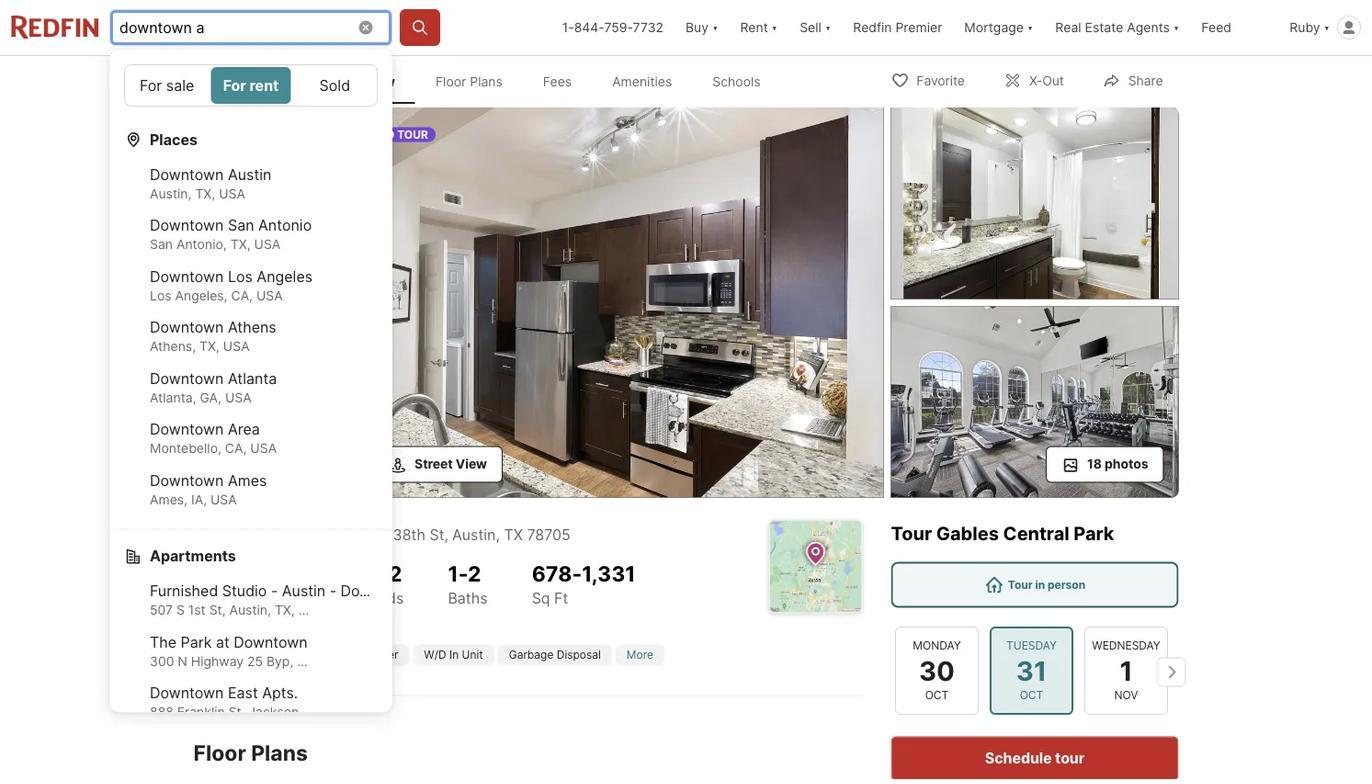 Task type: vqa. For each thing, say whether or not it's contained in the screenshot.


Task type: locate. For each thing, give the bounding box(es) containing it.
downtown for downtown east apts.
[[150, 684, 224, 702]]

downtown for downtown area
[[150, 421, 224, 438]]

baths
[[448, 589, 488, 607]]

usa right the sc,
[[389, 654, 416, 669]]

amenities tab
[[592, 60, 692, 104]]

plans left fees
[[470, 74, 503, 89]]

mortgage ▾ button
[[965, 0, 1034, 55]]

los left angeles,
[[150, 288, 171, 303]]

0 horizontal spatial austin,
[[150, 186, 192, 201]]

3 ▾ from the left
[[825, 20, 831, 35]]

for
[[140, 76, 162, 94], [223, 76, 246, 94]]

1 horizontal spatial st,
[[229, 705, 245, 720]]

0 vertical spatial tour
[[891, 522, 932, 545]]

tx, down downtown san antonio link
[[230, 237, 251, 252]]

plans down jacksonville,
[[251, 740, 308, 766]]

st
[[430, 526, 444, 544]]

town
[[430, 582, 467, 600]]

plans
[[470, 74, 503, 89], [251, 740, 308, 766]]

for left rent
[[223, 76, 246, 94]]

-
[[271, 582, 278, 600], [330, 582, 337, 600], [419, 582, 426, 600]]

3d walkthrough
[[250, 456, 350, 472]]

usa
[[219, 186, 245, 201], [254, 237, 281, 252], [256, 288, 283, 303], [223, 339, 250, 354], [225, 390, 252, 405], [250, 441, 277, 456], [210, 492, 237, 507], [298, 603, 325, 618], [389, 654, 416, 669], [352, 705, 378, 720]]

1 horizontal spatial floor
[[436, 74, 466, 89]]

38th
[[393, 526, 426, 544]]

- left town
[[419, 582, 426, 600]]

0 horizontal spatial floor plans
[[194, 740, 308, 766]]

1 horizontal spatial gables
[[937, 522, 999, 545]]

apartments
[[150, 547, 236, 565]]

▾ for mortgage ▾
[[1028, 20, 1034, 35]]

tour
[[1055, 750, 1085, 768]]

▾ for ruby ▾
[[1324, 20, 1330, 35]]

downtown los angeles link
[[150, 268, 313, 285]]

a/c
[[292, 649, 312, 662]]

1 horizontal spatial tour
[[1008, 578, 1033, 592]]

image image
[[194, 108, 884, 498], [891, 108, 1179, 299], [891, 306, 1179, 498]]

2 vertical spatial austin
[[282, 582, 326, 600]]

1- up baths
[[448, 561, 468, 587]]

1 horizontal spatial floor plans
[[436, 74, 503, 89]]

tx, inside downtown athens athens, tx, usa
[[200, 339, 220, 354]]

tab list
[[194, 56, 796, 104]]

1 vertical spatial st,
[[229, 705, 245, 720]]

1 vertical spatial austin
[[452, 526, 496, 544]]

tx, up the park at downtown 300 n highway 25 byp, greenville, sc, usa
[[275, 603, 295, 618]]

san left antonio
[[228, 216, 254, 234]]

oct down 30
[[925, 689, 948, 702]]

estate
[[1085, 20, 1124, 35]]

favorite button
[[875, 61, 981, 99]]

1-2 baths
[[448, 561, 488, 607]]

downtown inside downtown east apts. 888 franklin st, jacksonville, fl, usa
[[150, 684, 224, 702]]

1 vertical spatial austin,
[[229, 603, 271, 618]]

1 - from the left
[[271, 582, 278, 600]]

0 horizontal spatial ,
[[444, 526, 449, 544]]

1 horizontal spatial austin,
[[229, 603, 271, 618]]

0 vertical spatial ca,
[[231, 288, 253, 303]]

ca, down "area"
[[225, 441, 247, 456]]

downtown up ia,
[[150, 472, 224, 490]]

tour in person
[[1008, 578, 1086, 592]]

downtown inside the downtown area montebello, ca, usa
[[150, 421, 224, 438]]

, left tx
[[496, 526, 500, 544]]

usa down downtown austin link
[[219, 186, 245, 201]]

1 for from the left
[[140, 76, 162, 94]]

2 inside 1-2 baths
[[468, 561, 481, 587]]

austin right st on the left
[[452, 526, 496, 544]]

0 vertical spatial austin,
[[150, 186, 192, 201]]

schools tab
[[692, 60, 781, 104]]

usa down furnished studio - austin - downtown - town lake link
[[298, 603, 325, 618]]

1 horizontal spatial austin
[[282, 582, 326, 600]]

downtown up franklin
[[150, 684, 224, 702]]

central up '/mo'
[[247, 526, 300, 544]]

usa down "athens"
[[223, 339, 250, 354]]

rent ▾ button
[[740, 0, 778, 55]]

favorite
[[917, 73, 965, 89]]

floor plans down downtown east apts. 888 franklin st, jacksonville, fl, usa
[[194, 740, 308, 766]]

usa right fl,
[[352, 705, 378, 720]]

0 horizontal spatial floor
[[194, 740, 246, 766]]

agents
[[1127, 20, 1170, 35]]

usa down "area"
[[250, 441, 277, 456]]

▾ for sell ▾
[[825, 20, 831, 35]]

2 oct from the left
[[1020, 689, 1043, 702]]

1 horizontal spatial san
[[228, 216, 254, 234]]

park
[[1074, 522, 1115, 545], [303, 526, 336, 544], [181, 633, 212, 651]]

0 vertical spatial san
[[228, 216, 254, 234]]

▾ right buy
[[712, 20, 718, 35]]

downtown down places
[[150, 165, 224, 183]]

2 up beds
[[389, 561, 402, 587]]

downtown up montebello,
[[150, 421, 224, 438]]

0 vertical spatial st,
[[209, 603, 226, 618]]

▾ right rent
[[772, 20, 778, 35]]

search
[[250, 74, 295, 89]]

for left sale
[[140, 76, 162, 94]]

real estate agents ▾ link
[[1056, 0, 1180, 55]]

1 horizontal spatial ,
[[496, 526, 500, 544]]

2 for 1-2 baths
[[468, 561, 481, 587]]

0 horizontal spatial 2
[[389, 561, 402, 587]]

los down downtown san antonio san antonio, tx, usa
[[228, 268, 253, 285]]

1- up beds
[[369, 561, 389, 587]]

0 horizontal spatial 3d
[[250, 456, 267, 472]]

0 horizontal spatial gables
[[194, 526, 244, 544]]

downtown up the atlanta,
[[150, 370, 224, 387]]

2 ▾ from the left
[[772, 20, 778, 35]]

2 , from the left
[[496, 526, 500, 544]]

downtown for downtown ames
[[150, 472, 224, 490]]

usa down the angeles at top left
[[256, 288, 283, 303]]

2 horizontal spatial -
[[419, 582, 426, 600]]

oct down the "31"
[[1020, 689, 1043, 702]]

downtown athens athens, tx, usa
[[150, 319, 276, 354]]

0 horizontal spatial san
[[150, 237, 173, 252]]

7732
[[633, 20, 664, 35]]

0 horizontal spatial tour
[[891, 522, 932, 545]]

,
[[444, 526, 449, 544], [496, 526, 500, 544]]

floor down franklin
[[194, 740, 246, 766]]

austin up downtown san antonio link
[[228, 165, 272, 183]]

central up in
[[1003, 522, 1070, 545]]

list box
[[124, 64, 378, 107]]

, right 38th
[[444, 526, 449, 544]]

0 horizontal spatial park
[[181, 633, 212, 651]]

usa inside the park at downtown 300 n highway 25 byp, greenville, sc, usa
[[389, 654, 416, 669]]

1 horizontal spatial for
[[223, 76, 246, 94]]

▾ right ruby
[[1324, 20, 1330, 35]]

floor plans left fees
[[436, 74, 503, 89]]

gables up tour in person option
[[937, 522, 999, 545]]

2 horizontal spatial 1-
[[562, 20, 574, 35]]

photos
[[1105, 456, 1149, 472]]

park left 800 at the left of page
[[303, 526, 336, 544]]

usa down downtown ames 'link'
[[210, 492, 237, 507]]

0 horizontal spatial 1-
[[369, 561, 389, 587]]

759-
[[604, 20, 633, 35]]

0 horizontal spatial st,
[[209, 603, 226, 618]]

0 vertical spatial floor
[[436, 74, 466, 89]]

1- inside 1-2 baths
[[448, 561, 468, 587]]

1- left 759-
[[562, 20, 574, 35]]

downtown inside downtown atlanta atlanta, ga, usa
[[150, 370, 224, 387]]

ga,
[[200, 390, 222, 405]]

oct inside monday 30 oct
[[925, 689, 948, 702]]

downtown up byp,
[[234, 633, 308, 651]]

austin, down studio
[[229, 603, 271, 618]]

1 horizontal spatial 1-
[[448, 561, 468, 587]]

1- for 1-2 beds
[[369, 561, 389, 587]]

4 ▾ from the left
[[1028, 20, 1034, 35]]

downtown up angeles,
[[150, 268, 224, 285]]

0 horizontal spatial oct
[[925, 689, 948, 702]]

2 2 from the left
[[468, 561, 481, 587]]

1 horizontal spatial plans
[[470, 74, 503, 89]]

tour for tour gables central park
[[891, 522, 932, 545]]

gables
[[937, 522, 999, 545], [194, 526, 244, 544]]

1 vertical spatial los
[[150, 288, 171, 303]]

austin, inside the downtown austin austin, tx, usa
[[150, 186, 192, 201]]

fees tab
[[523, 60, 592, 104]]

1 2 from the left
[[389, 561, 402, 587]]

mortgage ▾
[[965, 20, 1034, 35]]

downtown inside downtown san antonio san antonio, tx, usa
[[150, 216, 224, 234]]

downtown
[[150, 165, 224, 183], [150, 216, 224, 234], [150, 268, 224, 285], [150, 319, 224, 336], [150, 370, 224, 387], [150, 421, 224, 438], [150, 472, 224, 490], [341, 582, 415, 600], [234, 633, 308, 651], [150, 684, 224, 702]]

sold
[[320, 76, 350, 94]]

oct inside tuesday 31 oct
[[1020, 689, 1043, 702]]

3d for 3d & video tour
[[332, 128, 347, 141]]

▾ right mortgage
[[1028, 20, 1034, 35]]

1,331
[[582, 561, 636, 587]]

1 vertical spatial 3d
[[250, 456, 267, 472]]

tx
[[504, 526, 523, 544]]

overview tab
[[315, 60, 415, 104]]

los
[[228, 268, 253, 285], [150, 288, 171, 303]]

1 vertical spatial floor
[[194, 740, 246, 766]]

tour in person option
[[891, 562, 1179, 608]]

usa down antonio
[[254, 237, 281, 252]]

0 horizontal spatial central
[[247, 526, 300, 544]]

- right studio
[[271, 582, 278, 600]]

tx, down the "downtown athens" link
[[200, 339, 220, 354]]

st, down east
[[229, 705, 245, 720]]

real
[[1056, 20, 1082, 35]]

1- inside the 1-2 beds
[[369, 561, 389, 587]]

3d inside button
[[250, 456, 267, 472]]

1 horizontal spatial park
[[303, 526, 336, 544]]

2 horizontal spatial austin
[[452, 526, 496, 544]]

1 horizontal spatial 2
[[468, 561, 481, 587]]

downtown inside furnished studio - austin - downtown - town lake 507 s 1st st, austin, tx, usa
[[341, 582, 415, 600]]

2 for from the left
[[223, 76, 246, 94]]

st, right the 1st
[[209, 603, 226, 618]]

for sale
[[140, 76, 194, 94]]

san left antonio,
[[150, 237, 173, 252]]

1 ▾ from the left
[[712, 20, 718, 35]]

1 horizontal spatial 3d
[[332, 128, 347, 141]]

downtown ames ames, ia, usa
[[150, 472, 267, 507]]

0 vertical spatial 3d
[[332, 128, 347, 141]]

furnished studio - austin - downtown - town lake link
[[150, 582, 504, 600]]

video
[[360, 128, 395, 141]]

schedule
[[985, 750, 1052, 768]]

st,
[[209, 603, 226, 618], [229, 705, 245, 720]]

n
[[178, 654, 187, 669]]

▾ right agents
[[1174, 20, 1180, 35]]

downtown inside the downtown ames ames, ia, usa
[[150, 472, 224, 490]]

usa inside downtown san antonio san antonio, tx, usa
[[254, 237, 281, 252]]

austin right studio
[[282, 582, 326, 600]]

unit
[[462, 649, 483, 662]]

downtown athens link
[[150, 319, 276, 336]]

downtown inside downtown athens athens, tx, usa
[[150, 319, 224, 336]]

0 vertical spatial plans
[[470, 74, 503, 89]]

0 vertical spatial austin
[[228, 165, 272, 183]]

austin inside the downtown austin austin, tx, usa
[[228, 165, 272, 183]]

- right '/mo'
[[330, 582, 337, 600]]

studio
[[222, 582, 267, 600]]

18
[[1088, 456, 1102, 472]]

0 vertical spatial floor plans
[[436, 74, 503, 89]]

downtown up athens,
[[150, 319, 224, 336]]

floor plans
[[436, 74, 503, 89], [194, 740, 308, 766]]

antonio
[[258, 216, 312, 234]]

feed
[[1202, 20, 1232, 35]]

rent ▾
[[740, 20, 778, 35]]

3d down "area"
[[250, 456, 267, 472]]

nov
[[1114, 689, 1138, 702]]

usa down the atlanta
[[225, 390, 252, 405]]

gables up 'apartments'
[[194, 526, 244, 544]]

downtown area link
[[150, 421, 260, 438]]

tx, inside downtown san antonio san antonio, tx, usa
[[230, 237, 251, 252]]

3d left &
[[332, 128, 347, 141]]

buy ▾
[[686, 20, 718, 35]]

▾ right sell
[[825, 20, 831, 35]]

ruby
[[1290, 20, 1321, 35]]

downtown inside the downtown austin austin, tx, usa
[[150, 165, 224, 183]]

usa inside the downtown ames ames, ia, usa
[[210, 492, 237, 507]]

highway
[[191, 654, 244, 669]]

usa inside downtown east apts. 888 franklin st, jacksonville, fl, usa
[[352, 705, 378, 720]]

0 horizontal spatial -
[[271, 582, 278, 600]]

tour inside tour in person option
[[1008, 578, 1033, 592]]

0 vertical spatial los
[[228, 268, 253, 285]]

1 oct from the left
[[925, 689, 948, 702]]

2 up baths
[[468, 561, 481, 587]]

tx, down downtown austin link
[[195, 186, 215, 201]]

ca, down downtown los angeles link
[[231, 288, 253, 303]]

1 vertical spatial tour
[[1008, 578, 1033, 592]]

1 vertical spatial ca,
[[225, 441, 247, 456]]

more
[[627, 649, 654, 662]]

▾ for buy ▾
[[712, 20, 718, 35]]

park up person
[[1074, 522, 1115, 545]]

antonio,
[[176, 237, 227, 252]]

0 horizontal spatial los
[[150, 288, 171, 303]]

2 horizontal spatial park
[[1074, 522, 1115, 545]]

0 horizontal spatial for
[[140, 76, 162, 94]]

sq
[[532, 590, 550, 608]]

31
[[1016, 654, 1047, 687]]

monday 30 oct
[[913, 639, 961, 702]]

downtown for downtown atlanta
[[150, 370, 224, 387]]

1 horizontal spatial oct
[[1020, 689, 1043, 702]]

tx, inside furnished studio - austin - downtown - town lake 507 s 1st st, austin, tx, usa
[[275, 603, 295, 618]]

s
[[176, 603, 185, 618]]

price
[[194, 589, 229, 607]]

real estate agents ▾
[[1056, 20, 1180, 35]]

downtown for downtown los angeles
[[150, 268, 224, 285]]

austin, down downtown austin link
[[150, 186, 192, 201]]

tuesday
[[1006, 639, 1057, 652]]

2 inside the 1-2 beds
[[389, 561, 402, 587]]

oct for 31
[[1020, 689, 1043, 702]]

1 horizontal spatial los
[[228, 268, 253, 285]]

downtown inside downtown los angeles los angeles, ca, usa
[[150, 268, 224, 285]]

downtown down w
[[341, 582, 415, 600]]

1 horizontal spatial -
[[330, 582, 337, 600]]

park up n
[[181, 633, 212, 651]]

floor right overview tab on the top left
[[436, 74, 466, 89]]

map entry image
[[770, 521, 862, 613]]

0 horizontal spatial austin
[[228, 165, 272, 183]]

ca, inside the downtown area montebello, ca, usa
[[225, 441, 247, 456]]

6 ▾ from the left
[[1324, 20, 1330, 35]]

78705
[[527, 526, 571, 544]]

wednesday
[[1092, 639, 1160, 652]]

share button
[[1087, 61, 1179, 99]]

downtown up antonio,
[[150, 216, 224, 234]]

1 vertical spatial plans
[[251, 740, 308, 766]]



Task type: describe. For each thing, give the bounding box(es) containing it.
sale
[[166, 76, 194, 94]]

byp,
[[267, 654, 294, 669]]

greenville,
[[297, 654, 361, 669]]

park inside the park at downtown 300 n highway 25 byp, greenville, sc, usa
[[181, 633, 212, 651]]

garbage
[[509, 649, 554, 662]]

pet friendly
[[205, 649, 267, 662]]

tour gables central park
[[891, 522, 1115, 545]]

fees
[[543, 74, 572, 89]]

downtown for downtown austin
[[150, 165, 224, 183]]

redfin premier
[[853, 20, 943, 35]]

furnished studio - austin - downtown - town lake 507 s 1st st, austin, tx, usa
[[150, 582, 504, 618]]

downtown for downtown athens
[[150, 319, 224, 336]]

disposal
[[557, 649, 601, 662]]

buy ▾ button
[[686, 0, 718, 55]]

1 vertical spatial floor plans
[[194, 740, 308, 766]]

redfin premier button
[[842, 0, 954, 55]]

amenities
[[612, 74, 672, 89]]

for for for rent
[[223, 76, 246, 94]]

st, inside furnished studio - austin - downtown - town lake 507 s 1st st, austin, tx, usa
[[209, 603, 226, 618]]

premier
[[896, 20, 943, 35]]

3d for 3d walkthrough
[[250, 456, 267, 472]]

downtown atlanta link
[[150, 370, 277, 387]]

austin, inside furnished studio - austin - downtown - town lake 507 s 1st st, austin, tx, usa
[[229, 603, 271, 618]]

5 ▾ from the left
[[1174, 20, 1180, 35]]

25
[[247, 654, 263, 669]]

atlanta
[[228, 370, 277, 387]]

888
[[150, 705, 174, 720]]

30
[[919, 654, 955, 687]]

tour in person list box
[[891, 562, 1179, 608]]

$1,534+
[[194, 561, 279, 587]]

friendly
[[225, 649, 267, 662]]

3d walkthrough button
[[208, 446, 366, 483]]

street view
[[415, 456, 487, 472]]

2 - from the left
[[330, 582, 337, 600]]

downtown inside the park at downtown 300 n highway 25 byp, greenville, sc, usa
[[234, 633, 308, 651]]

downtown east apts. 888 franklin st, jacksonville, fl, usa
[[150, 684, 378, 720]]

678-
[[532, 561, 582, 587]]

w/d in unit
[[424, 649, 483, 662]]

1- for 1-2 baths
[[448, 561, 468, 587]]

downtown san antonio link
[[150, 216, 312, 234]]

w
[[375, 526, 389, 544]]

tour for tour in person
[[1008, 578, 1033, 592]]

1-2 beds
[[369, 561, 404, 607]]

sell ▾ button
[[800, 0, 831, 55]]

18 photos button
[[1046, 446, 1164, 483]]

rent
[[250, 76, 279, 94]]

ia,
[[191, 492, 207, 507]]

ft
[[554, 590, 568, 608]]

oct for 30
[[925, 689, 948, 702]]

st, inside downtown east apts. 888 franklin st, jacksonville, fl, usa
[[229, 705, 245, 720]]

apts.
[[262, 684, 298, 702]]

beds
[[369, 589, 404, 607]]

1 horizontal spatial central
[[1003, 522, 1070, 545]]

athens
[[228, 319, 276, 336]]

real estate agents ▾ button
[[1045, 0, 1191, 55]]

furnished
[[150, 582, 218, 600]]

usa inside furnished studio - austin - downtown - town lake 507 s 1st st, austin, tx, usa
[[298, 603, 325, 618]]

floor plans tab
[[415, 60, 523, 104]]

jacksonville,
[[249, 705, 326, 720]]

usa inside downtown atlanta atlanta, ga, usa
[[225, 390, 252, 405]]

tab list containing search
[[194, 56, 796, 104]]

300
[[150, 654, 174, 669]]

mortgage
[[965, 20, 1024, 35]]

x-
[[1029, 73, 1043, 89]]

for rent
[[223, 76, 279, 94]]

garbage disposal
[[509, 649, 601, 662]]

800
[[343, 526, 371, 544]]

3d & video tour
[[332, 128, 428, 141]]

18 photos
[[1088, 456, 1149, 472]]

tuesday 31 oct
[[1006, 639, 1057, 702]]

1- for 1-844-759-7732
[[562, 20, 574, 35]]

usa inside the downtown austin austin, tx, usa
[[219, 186, 245, 201]]

1
[[1120, 654, 1133, 687]]

City, Address, School, Agent, ZIP search field
[[109, 9, 393, 46]]

in
[[450, 649, 459, 662]]

1-844-759-7732
[[562, 20, 664, 35]]

1 , from the left
[[444, 526, 449, 544]]

▾ for rent ▾
[[772, 20, 778, 35]]

&
[[350, 128, 357, 141]]

ca, inside downtown los angeles los angeles, ca, usa
[[231, 288, 253, 303]]

rent
[[740, 20, 768, 35]]

sell
[[800, 20, 822, 35]]

downtown san antonio san antonio, tx, usa
[[150, 216, 312, 252]]

usa inside downtown athens athens, tx, usa
[[223, 339, 250, 354]]

downtown east apts. link
[[150, 684, 298, 702]]

678-1,331 sq ft
[[532, 561, 636, 608]]

area
[[228, 421, 260, 438]]

athens,
[[150, 339, 196, 354]]

list box containing for sale
[[124, 64, 378, 107]]

usa inside the downtown area montebello, ca, usa
[[250, 441, 277, 456]]

sell ▾
[[800, 20, 831, 35]]

austin inside furnished studio - austin - downtown - town lake 507 s 1st st, austin, tx, usa
[[282, 582, 326, 600]]

floor inside tab
[[436, 74, 466, 89]]

east
[[228, 684, 258, 702]]

submit search image
[[411, 18, 429, 37]]

street view button
[[373, 446, 503, 483]]

the
[[150, 633, 177, 651]]

tx, inside the downtown austin austin, tx, usa
[[195, 186, 215, 201]]

usa inside downtown los angeles los angeles, ca, usa
[[256, 288, 283, 303]]

tour
[[397, 128, 428, 141]]

franklin
[[177, 705, 225, 720]]

in
[[1035, 578, 1045, 592]]

0 horizontal spatial plans
[[251, 740, 308, 766]]

ames,
[[150, 492, 188, 507]]

angeles,
[[175, 288, 228, 303]]

3 - from the left
[[419, 582, 426, 600]]

2 for 1-2 beds
[[389, 561, 402, 587]]

for for for sale
[[140, 76, 162, 94]]

plans inside tab
[[470, 74, 503, 89]]

1st
[[188, 603, 206, 618]]

1 vertical spatial san
[[150, 237, 173, 252]]

sc,
[[365, 654, 386, 669]]

lake
[[471, 582, 504, 600]]

mortgage ▾ button
[[954, 0, 1045, 55]]

next image
[[1157, 658, 1186, 687]]

schools
[[713, 74, 761, 89]]

wednesday 1 nov
[[1092, 639, 1160, 702]]

downtown austin link
[[150, 165, 272, 183]]

person
[[1048, 578, 1086, 592]]

overview
[[335, 74, 395, 89]]

out
[[1043, 73, 1064, 89]]

downtown for downtown san antonio
[[150, 216, 224, 234]]

floor plans inside tab
[[436, 74, 503, 89]]



